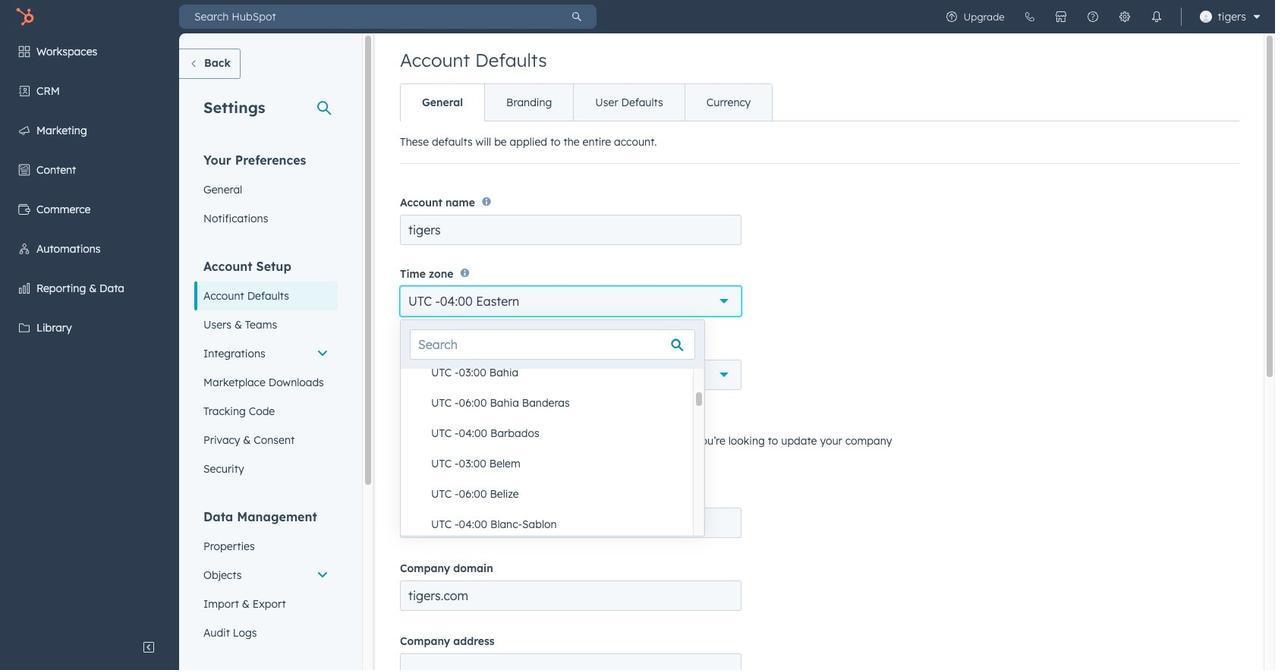 Task type: vqa. For each thing, say whether or not it's contained in the screenshot.
second caret icon from the top
no



Task type: describe. For each thing, give the bounding box(es) containing it.
account setup element
[[194, 258, 338, 484]]

notifications image
[[1151, 11, 1163, 23]]

Search HubSpot search field
[[179, 5, 557, 29]]

help image
[[1087, 11, 1099, 23]]



Task type: locate. For each thing, give the bounding box(es) containing it.
None text field
[[400, 581, 742, 611]]

Search search field
[[410, 330, 696, 360]]

marketplaces image
[[1055, 11, 1067, 23]]

menu
[[936, 0, 1267, 33], [0, 33, 179, 633]]

data management element
[[194, 509, 338, 648]]

settings image
[[1119, 11, 1131, 23]]

your preferences element
[[194, 152, 338, 233]]

1 horizontal spatial menu
[[936, 0, 1267, 33]]

0 horizontal spatial menu
[[0, 33, 179, 633]]

list box
[[401, 358, 705, 540]]

None field
[[401, 321, 705, 540]]

None text field
[[400, 215, 742, 246], [400, 508, 742, 538], [400, 654, 742, 671], [400, 215, 742, 246], [400, 508, 742, 538], [400, 654, 742, 671]]

howard n/a image
[[1200, 11, 1213, 23]]

navigation
[[400, 84, 773, 122]]



